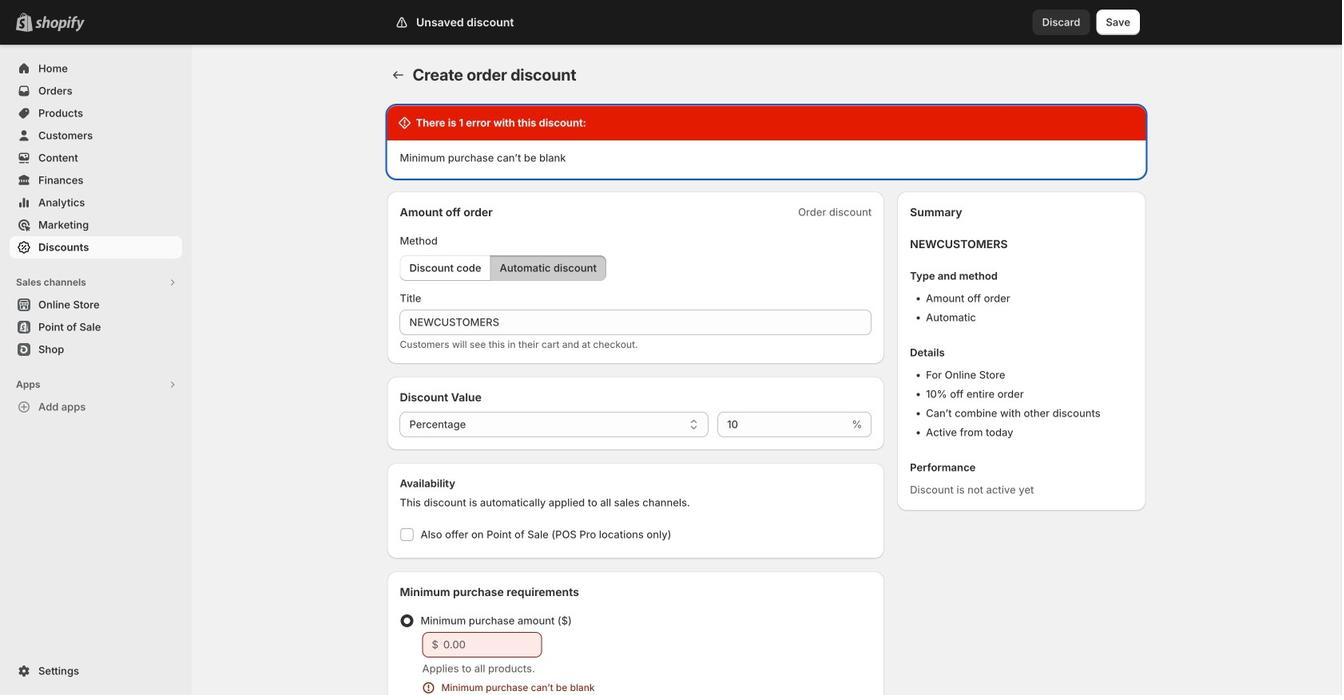 Task type: describe. For each thing, give the bounding box(es) containing it.
0.00 text field
[[443, 633, 542, 658]]

shopify image
[[35, 16, 85, 32]]



Task type: vqa. For each thing, say whether or not it's contained in the screenshot.
Shopify Image
yes



Task type: locate. For each thing, give the bounding box(es) containing it.
None text field
[[718, 412, 849, 438]]

None text field
[[400, 310, 872, 336]]



